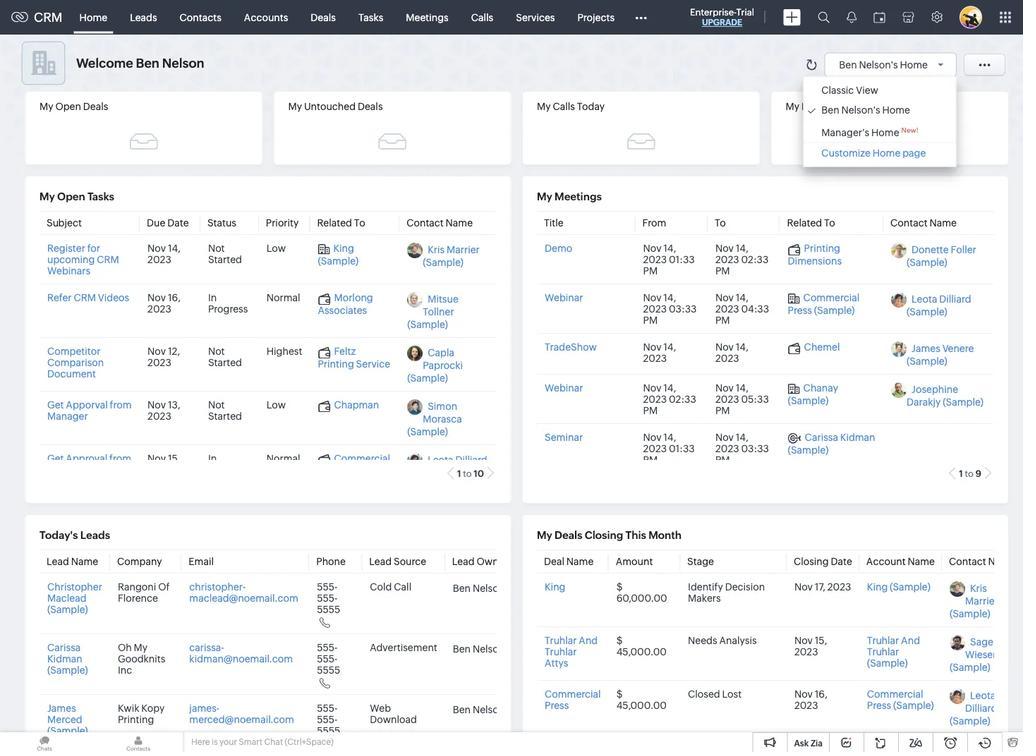 Task type: describe. For each thing, give the bounding box(es) containing it.
merced@noemail.com
[[189, 714, 294, 725]]

document
[[47, 368, 96, 379]]

register
[[47, 242, 85, 254]]

nov 14, 2023 04:33 pm
[[716, 292, 769, 326]]

0 vertical spatial leota dilliard (sample)
[[907, 293, 972, 317]]

account name link
[[867, 556, 935, 567]]

0 horizontal spatial nov 14, 2023 02:33 pm
[[643, 382, 697, 416]]

my for my calls today
[[537, 101, 551, 112]]

1 horizontal spatial king
[[545, 581, 566, 593]]

chapman
[[334, 399, 379, 410]]

maclead
[[47, 593, 87, 604]]

chats image
[[0, 733, 89, 752]]

here is your smart chat (ctrl+space)
[[191, 738, 334, 747]]

home inside manager's home new!
[[872, 127, 900, 138]]

truhlar and truhlar (sample) link
[[867, 635, 920, 669]]

from link
[[643, 217, 667, 228]]

progress for nov 15, 2023
[[208, 464, 248, 475]]

1 horizontal spatial carissa kidman (sample)
[[788, 432, 876, 455]]

get for get apporval from manager
[[47, 399, 64, 410]]

due date
[[147, 217, 189, 228]]

1 horizontal spatial meetings
[[555, 191, 602, 203]]

ben down lead owner
[[453, 582, 471, 593]]

0 horizontal spatial commercial press
[[318, 453, 390, 477]]

manager for approval
[[47, 464, 88, 475]]

josephine darakjy (sample) link
[[907, 384, 984, 408]]

nov inside nov 14, 2023 04:33 pm
[[716, 292, 734, 303]]

tradeshow link
[[545, 341, 597, 353]]

seminar
[[545, 432, 583, 443]]

get for get approval from manager
[[47, 453, 64, 464]]

leota dilliard (sample) for nov 16, 2023
[[950, 690, 998, 727]]

6 555- from the top
[[317, 714, 338, 725]]

analysis
[[720, 635, 757, 646]]

christopher- maclead@noemail.com
[[189, 581, 298, 604]]

nov 13, 2023
[[148, 399, 180, 422]]

profile element
[[951, 0, 991, 34]]

0 vertical spatial commercial press link
[[318, 453, 390, 477]]

home down manager's home new!
[[873, 147, 901, 159]]

associates
[[318, 304, 367, 316]]

contact name for account name
[[949, 556, 1016, 567]]

closed lost
[[688, 689, 742, 700]]

web
[[370, 703, 391, 714]]

3 555- from the top
[[317, 642, 338, 653]]

search image
[[818, 11, 830, 23]]

maclead@noemail.com
[[189, 593, 298, 604]]

0 vertical spatial closing
[[585, 529, 623, 542]]

0 horizontal spatial tasks
[[88, 191, 114, 203]]

$ for truhlar and truhlar attys
[[617, 635, 623, 646]]

my for my meetings
[[537, 191, 553, 203]]

commercial down dimensions
[[804, 292, 860, 303]]

2 555- from the top
[[317, 593, 338, 604]]

profile image
[[960, 6, 983, 29]]

crm inside register for upcoming crm webinars
[[97, 254, 119, 265]]

0 vertical spatial nov 14, 2023 02:33 pm
[[716, 242, 769, 276]]

lead for lead source
[[369, 556, 392, 567]]

not started for 13,
[[208, 399, 242, 422]]

christopher- maclead@noemail.com link
[[189, 581, 298, 604]]

ben nelson for advertisement
[[453, 643, 505, 654]]

nov 14, 2023 01:33 pm for nov 14, 2023 03:33 pm
[[643, 432, 695, 465]]

today's
[[40, 529, 78, 542]]

search element
[[810, 0, 839, 35]]

seminar link
[[545, 432, 583, 443]]

0 horizontal spatial commercial press (sample)
[[788, 292, 860, 315]]

classic view link
[[808, 85, 952, 96]]

1 horizontal spatial 16,
[[815, 689, 828, 700]]

tradeshow
[[545, 341, 597, 353]]

kopy
[[141, 703, 165, 714]]

open for deals
[[55, 101, 81, 112]]

nov inside nov 13, 2023
[[148, 399, 166, 410]]

lead name
[[47, 556, 98, 567]]

webinars
[[47, 265, 90, 276]]

1 horizontal spatial nov 16, 2023
[[795, 689, 828, 711]]

simon morasca (sample)
[[407, 401, 462, 437]]

0 vertical spatial carissa
[[805, 432, 838, 443]]

(sample) inside the mitsue tollner (sample)
[[407, 319, 448, 330]]

this
[[626, 529, 646, 542]]

deals left tasks link
[[311, 12, 336, 23]]

14, inside nov 14, 2023 04:33 pm
[[736, 292, 749, 303]]

sage wieser (sample)
[[950, 636, 997, 673]]

deals down welcome
[[83, 101, 108, 112]]

my untouched deals
[[288, 101, 383, 112]]

0 horizontal spatial nov 16, 2023
[[148, 292, 181, 314]]

started for nov 13, 2023
[[208, 410, 242, 422]]

0 vertical spatial dilliard
[[940, 293, 972, 305]]

customize home page
[[822, 147, 926, 159]]

press down truhlar and truhlar (sample) link
[[867, 700, 892, 711]]

2 horizontal spatial nov 14, 2023
[[716, 341, 749, 364]]

james- merced@noemail.com link
[[189, 703, 294, 725]]

capla paprocki (sample)
[[407, 347, 463, 384]]

normal for commercial press
[[267, 453, 300, 464]]

morlong associates link
[[318, 292, 373, 316]]

1 vertical spatial ben nelson's home link
[[808, 104, 952, 116]]

pm inside nov 14, 2023 04:33 pm
[[716, 314, 730, 326]]

competitor comparison document
[[47, 345, 104, 379]]

60,000.00
[[617, 593, 667, 604]]

leota dilliard (sample) link for nov 16, 2023
[[950, 690, 998, 727]]

not for 12,
[[208, 345, 225, 357]]

carissa- kidman@noemail.com link
[[189, 642, 293, 665]]

0 horizontal spatial nov 15, 2023
[[148, 453, 180, 475]]

my open tasks
[[40, 191, 114, 203]]

0 horizontal spatial 16,
[[168, 292, 181, 303]]

0 horizontal spatial king
[[333, 242, 354, 254]]

contact for name
[[949, 556, 986, 567]]

priority
[[266, 217, 299, 228]]

james for merced
[[47, 703, 76, 714]]

1 horizontal spatial king (sample)
[[867, 581, 931, 593]]

manager's home new!
[[822, 126, 919, 138]]

title
[[544, 217, 564, 228]]

classic view
[[822, 85, 879, 96]]

foller
[[951, 244, 977, 255]]

services
[[516, 12, 555, 23]]

contact name link for account name
[[949, 556, 1016, 567]]

1 horizontal spatial nov 15, 2023
[[795, 635, 827, 657]]

subject link
[[47, 217, 82, 228]]

inc
[[118, 665, 132, 676]]

demo link
[[545, 242, 573, 254]]

my for my deals closing this month
[[537, 529, 553, 542]]

open for tasks
[[57, 191, 85, 203]]

competitor
[[47, 345, 101, 357]]

company
[[117, 556, 162, 567]]

morlong associates
[[318, 292, 373, 316]]

1 horizontal spatial commercial press (sample)
[[867, 689, 934, 711]]

king (sample) link for account
[[867, 581, 931, 593]]

date for due date
[[167, 217, 189, 228]]

1 vertical spatial nov 14, 2023 03:33 pm
[[716, 432, 769, 465]]

2 vertical spatial crm
[[74, 292, 96, 303]]

leads for today's leads
[[80, 529, 110, 542]]

kris marrier (sample) link for sage
[[950, 583, 999, 619]]

crm link
[[11, 10, 63, 25]]

leota dilliard (sample) link for normal
[[423, 454, 487, 478]]

1 horizontal spatial calls
[[553, 101, 575, 112]]

download
[[370, 714, 417, 725]]

to for 1st related to link
[[354, 217, 365, 228]]

is
[[212, 738, 218, 747]]

0 horizontal spatial nov 14, 2023 03:33 pm
[[643, 292, 697, 326]]

tasks link
[[347, 0, 395, 34]]

0 horizontal spatial commercial press (sample) link
[[788, 292, 860, 315]]

related to for 1st related to link
[[317, 217, 365, 228]]

create menu image
[[783, 9, 801, 26]]

leads inside leads link
[[130, 12, 157, 23]]

1 vertical spatial carissa
[[47, 642, 81, 653]]

nelson for cold call
[[473, 582, 505, 593]]

goodknits
[[118, 653, 165, 665]]

dimensions
[[788, 255, 842, 266]]

2 horizontal spatial king
[[867, 581, 888, 593]]

3 555- 555- 5555 from the top
[[317, 703, 340, 737]]

Other Modules field
[[626, 6, 656, 29]]

contacts image
[[94, 733, 183, 752]]

pm inside nov 14, 2023 05:33 pm
[[716, 405, 730, 416]]

my inside the oh my goodknits inc
[[134, 642, 148, 653]]

in for 16,
[[208, 292, 217, 303]]

press down attys
[[545, 700, 569, 711]]

marrier for sage
[[966, 595, 999, 607]]

0 horizontal spatial carissa kidman (sample) link
[[47, 642, 88, 676]]

ben right advertisement
[[453, 643, 471, 654]]

normal for morlong associates
[[267, 292, 300, 303]]

(sample) inside the donette foller (sample)
[[907, 257, 948, 268]]

printing inside printing dimensions
[[804, 242, 841, 254]]

account
[[867, 556, 906, 567]]

0 vertical spatial meetings
[[406, 12, 449, 23]]

ben nelson for web download
[[453, 704, 505, 715]]

1 to 9
[[959, 468, 982, 479]]

webinar link for nov 14, 2023 03:33 pm
[[545, 292, 583, 303]]

0 horizontal spatial 03:33
[[669, 303, 697, 314]]

ben nelson's home for bottommost ben nelson's home link
[[822, 104, 911, 116]]

leads for my leads
[[802, 101, 829, 112]]

$ for king
[[617, 581, 623, 593]]

1 horizontal spatial commercial press
[[545, 689, 601, 711]]

lead source link
[[369, 556, 426, 567]]

1 555- from the top
[[317, 581, 338, 593]]

not started for 14,
[[208, 242, 242, 265]]

0 vertical spatial king (sample)
[[318, 242, 359, 266]]

in progress for 16,
[[208, 292, 248, 314]]

nov 14, 2023 05:33 pm
[[716, 382, 769, 416]]

contact name link for related to
[[407, 217, 473, 228]]

1 horizontal spatial contact
[[891, 217, 928, 228]]

nov 14, 2023 for not
[[148, 242, 181, 265]]

(sample) inside the truhlar and truhlar (sample)
[[867, 657, 908, 669]]

phone link
[[316, 556, 346, 567]]

(sample) inside capla paprocki (sample)
[[407, 372, 448, 384]]

identify decision makers
[[688, 581, 765, 604]]

0 horizontal spatial crm
[[34, 10, 63, 25]]

webinar for nov 14, 2023 02:33 pm
[[545, 382, 583, 393]]

king (sample) link for related
[[318, 242, 359, 266]]

2023 inside nov 13, 2023
[[148, 410, 171, 422]]

press down chapman link
[[318, 465, 342, 477]]

due date link
[[147, 217, 189, 228]]

james merced (sample) link
[[47, 703, 88, 737]]

press up chemel link
[[788, 304, 812, 315]]

1 horizontal spatial kidman
[[840, 432, 876, 443]]

0 vertical spatial ben nelson's home link
[[839, 59, 949, 70]]

(sample) inside the simon morasca (sample)
[[407, 426, 448, 437]]

christopher
[[47, 581, 102, 593]]

mitsue tollner (sample)
[[407, 293, 459, 330]]

get apporval from manager link
[[47, 399, 132, 422]]

ben right welcome
[[136, 56, 159, 70]]

merced
[[47, 714, 82, 725]]

amount link
[[616, 556, 653, 567]]

chat
[[264, 738, 283, 747]]

05:33
[[741, 393, 769, 405]]

related for 1st related to link
[[317, 217, 352, 228]]

1 horizontal spatial 03:33
[[741, 443, 769, 454]]

sage
[[971, 636, 994, 648]]

1 vertical spatial closing
[[794, 556, 829, 567]]

$ for commercial press
[[617, 689, 623, 700]]

1 vertical spatial kidman
[[47, 653, 82, 665]]

enterprise-trial upgrade
[[690, 7, 755, 27]]

tasks inside tasks link
[[358, 12, 383, 23]]

1 vertical spatial 15,
[[815, 635, 827, 646]]

(sample) inside chanay (sample)
[[788, 394, 829, 406]]

contacts link
[[168, 0, 233, 34]]

my leads
[[786, 101, 829, 112]]

james merced (sample)
[[47, 703, 88, 737]]

deals right untouched
[[358, 101, 383, 112]]

oh my goodknits inc
[[118, 642, 165, 676]]

1 horizontal spatial commercial press link
[[545, 689, 601, 711]]

low for king (sample)
[[267, 242, 286, 254]]

email
[[189, 556, 214, 567]]

in progress for 15,
[[208, 453, 248, 475]]

1 horizontal spatial carissa kidman (sample) link
[[788, 432, 876, 455]]

date for closing date
[[831, 556, 853, 567]]

0 vertical spatial leota
[[912, 293, 938, 305]]

due
[[147, 217, 165, 228]]

customize home page link
[[808, 147, 952, 159]]



Task type: vqa. For each thing, say whether or not it's contained in the screenshot.


Task type: locate. For each thing, give the bounding box(es) containing it.
2023 inside nov 14, 2023 04:33 pm
[[716, 303, 739, 314]]

christopher maclead (sample) link
[[47, 581, 102, 615]]

0 horizontal spatial 02:33
[[669, 393, 697, 405]]

call
[[394, 581, 412, 593]]

0 horizontal spatial leota
[[428, 454, 454, 465]]

started down status
[[208, 254, 242, 265]]

donette foller (sample)
[[907, 244, 977, 268]]

manager down get apporval from manager
[[47, 464, 88, 475]]

0 vertical spatial started
[[208, 254, 242, 265]]

webinar
[[545, 292, 583, 303], [545, 382, 583, 393]]

leota dilliard (sample) down morasca
[[423, 454, 487, 478]]

started for nov 14, 2023
[[208, 254, 242, 265]]

james inside james venere (sample)
[[912, 343, 941, 354]]

3 not from the top
[[208, 399, 225, 410]]

low down "highest"
[[267, 399, 286, 410]]

nov 15, 2023 down 17,
[[795, 635, 827, 657]]

0 vertical spatial get
[[47, 399, 64, 410]]

lead for lead name
[[47, 556, 69, 567]]

1 webinar from the top
[[545, 292, 583, 303]]

commercial down attys
[[545, 689, 601, 700]]

printing inside feltz printing service
[[318, 358, 354, 369]]

0 vertical spatial in progress
[[208, 292, 248, 314]]

14, inside nov 14, 2023 05:33 pm
[[736, 382, 749, 393]]

deal
[[544, 556, 565, 567]]

1 low from the top
[[267, 242, 286, 254]]

king
[[333, 242, 354, 254], [545, 581, 566, 593], [867, 581, 888, 593]]

morasca
[[423, 413, 462, 425]]

manager inside get apporval from manager
[[47, 410, 88, 422]]

meetings up title
[[555, 191, 602, 203]]

marrier for mitsue
[[447, 244, 480, 255]]

1 horizontal spatial related to link
[[787, 217, 836, 228]]

1 normal from the top
[[267, 292, 300, 303]]

related to link right the priority link
[[317, 217, 365, 228]]

2 555- 555- 5555 from the top
[[317, 642, 340, 676]]

1 manager from the top
[[47, 410, 88, 422]]

0 vertical spatial not
[[208, 242, 225, 254]]

comparison
[[47, 357, 104, 368]]

1 related to link from the left
[[317, 217, 365, 228]]

lead down today's on the left bottom of page
[[47, 556, 69, 567]]

home up new!
[[883, 104, 911, 116]]

crm
[[34, 10, 63, 25], [97, 254, 119, 265], [74, 292, 96, 303]]

and inside the truhlar and truhlar (sample)
[[901, 635, 920, 646]]

lead up "cold"
[[369, 556, 392, 567]]

to
[[463, 468, 472, 479], [965, 468, 974, 479]]

account name
[[867, 556, 935, 567]]

2 01:33 from the top
[[669, 443, 695, 454]]

01:33 for nov 14, 2023 03:33 pm
[[669, 443, 695, 454]]

2 and from the left
[[901, 635, 920, 646]]

$ 45,000.00
[[617, 635, 667, 657], [617, 689, 667, 711]]

2023 inside nov 12, 2023
[[148, 357, 171, 368]]

0 horizontal spatial leads
[[80, 529, 110, 542]]

03:33 left nov 14, 2023 04:33 pm
[[669, 303, 697, 314]]

0 horizontal spatial james
[[47, 703, 76, 714]]

1 vertical spatial commercial press (sample) link
[[867, 689, 934, 711]]

get approval from manager
[[47, 453, 131, 475]]

kris marrier (sample) link up sage
[[950, 583, 999, 619]]

from for get apporval from manager
[[110, 399, 132, 410]]

leota dilliard (sample) link down sage wieser (sample) link at the bottom right
[[950, 690, 998, 727]]

signals element
[[839, 0, 865, 35]]

projects link
[[566, 0, 626, 34]]

get left approval
[[47, 453, 64, 464]]

2 vertical spatial leota
[[971, 690, 996, 701]]

crm right "upcoming" at left top
[[97, 254, 119, 265]]

1 vertical spatial tasks
[[88, 191, 114, 203]]

0 vertical spatial webinar link
[[545, 292, 583, 303]]

1 progress from the top
[[208, 303, 248, 314]]

create menu element
[[775, 0, 810, 34]]

ben nelson's home for the top ben nelson's home link
[[839, 59, 928, 70]]

get apporval from manager
[[47, 399, 132, 422]]

get inside get apporval from manager
[[47, 399, 64, 410]]

tasks up for
[[88, 191, 114, 203]]

not started right 12,
[[208, 345, 242, 368]]

(sample) inside james venere (sample)
[[907, 355, 948, 367]]

to left 10
[[463, 468, 472, 479]]

4 555- from the top
[[317, 653, 338, 665]]

3 ben nelson from the top
[[453, 704, 505, 715]]

my for my leads
[[786, 101, 800, 112]]

king up morlong
[[333, 242, 354, 254]]

my meetings
[[537, 191, 602, 203]]

low for chapman
[[267, 399, 286, 410]]

(sample) inside josephine darakjy (sample)
[[943, 396, 984, 408]]

welcome ben nelson
[[76, 56, 204, 70]]

james venere (sample)
[[907, 343, 974, 367]]

calls inside calls 'link'
[[471, 12, 494, 23]]

1 nov 14, 2023 01:33 pm from the top
[[643, 242, 695, 276]]

1 horizontal spatial closing
[[794, 556, 829, 567]]

nelson for web download
[[473, 704, 505, 715]]

1 vertical spatial date
[[831, 556, 853, 567]]

2 vertical spatial ben nelson
[[453, 704, 505, 715]]

$ inside $ 60,000.00
[[617, 581, 623, 593]]

and for truhlar and truhlar (sample)
[[901, 635, 920, 646]]

1 in progress from the top
[[208, 292, 248, 314]]

wieser
[[966, 649, 997, 660]]

1 vertical spatial crm
[[97, 254, 119, 265]]

in for 15,
[[208, 453, 217, 464]]

james inside james merced (sample)
[[47, 703, 76, 714]]

manager down document
[[47, 410, 88, 422]]

1 vertical spatial carissa kidman (sample)
[[47, 642, 88, 676]]

from right apporval
[[110, 399, 132, 410]]

ben nelson's home link down classic view link
[[808, 104, 952, 116]]

1 vertical spatial james
[[47, 703, 76, 714]]

02:33 up 04:33 at top right
[[741, 254, 769, 265]]

chapman link
[[318, 399, 379, 412]]

1 $ from the top
[[617, 581, 623, 593]]

nov 14, 2023 03:33 pm
[[643, 292, 697, 326], [716, 432, 769, 465]]

kidman
[[840, 432, 876, 443], [47, 653, 82, 665]]

get approval from manager link
[[47, 453, 131, 475]]

tasks
[[358, 12, 383, 23], [88, 191, 114, 203]]

progress for nov 16, 2023
[[208, 303, 248, 314]]

carissa down maclead
[[47, 642, 81, 653]]

leota dilliard (sample) for normal
[[423, 454, 487, 478]]

nov inside nov 14, 2023 05:33 pm
[[716, 382, 734, 393]]

king (sample) up morlong
[[318, 242, 359, 266]]

open down welcome
[[55, 101, 81, 112]]

2 related from the left
[[787, 217, 822, 228]]

1 webinar link from the top
[[545, 292, 583, 303]]

0 vertical spatial from
[[110, 399, 132, 410]]

2023 inside nov 14, 2023 05:33 pm
[[716, 393, 739, 405]]

to link
[[715, 217, 726, 228]]

2 horizontal spatial to
[[824, 217, 836, 228]]

calls
[[471, 12, 494, 23], [553, 101, 575, 112]]

source
[[394, 556, 426, 567]]

0 horizontal spatial to
[[354, 217, 365, 228]]

0 vertical spatial marrier
[[447, 244, 480, 255]]

and inside the truhlar and truhlar attys
[[579, 635, 598, 646]]

closing left this
[[585, 529, 623, 542]]

04:33
[[741, 303, 769, 314]]

0 vertical spatial 01:33
[[669, 254, 695, 265]]

my for my untouched deals
[[288, 101, 302, 112]]

2 webinar from the top
[[545, 382, 583, 393]]

low down the priority link
[[267, 242, 286, 254]]

get inside get approval from manager
[[47, 453, 64, 464]]

1 get from the top
[[47, 399, 64, 410]]

webinar down demo link
[[545, 292, 583, 303]]

1 started from the top
[[208, 254, 242, 265]]

2 started from the top
[[208, 357, 242, 368]]

0 vertical spatial 45,000.00
[[617, 646, 667, 657]]

to for 1st related to link from right
[[824, 217, 836, 228]]

555- 555- 5555 for carissa- kidman@noemail.com
[[317, 642, 340, 676]]

commercial press down attys
[[545, 689, 601, 711]]

king (sample) link up morlong
[[318, 242, 359, 266]]

1 horizontal spatial carissa
[[805, 432, 838, 443]]

1 horizontal spatial commercial press (sample) link
[[867, 689, 934, 711]]

truhlar and truhlar attys
[[545, 635, 598, 669]]

kris marrier (sample) for mitsue
[[423, 244, 480, 268]]

ben nelson's home down view
[[822, 104, 911, 116]]

leota for normal
[[428, 454, 454, 465]]

0 vertical spatial leads
[[130, 12, 157, 23]]

home up welcome
[[79, 12, 107, 23]]

today
[[577, 101, 605, 112]]

kris up sage
[[971, 583, 987, 594]]

kidman@noemail.com
[[189, 653, 293, 665]]

2 webinar link from the top
[[545, 382, 583, 393]]

ben nelson's home
[[839, 59, 928, 70], [822, 104, 911, 116]]

10
[[474, 468, 484, 479]]

01:33 for nov 14, 2023 02:33 pm
[[669, 254, 695, 265]]

1 vertical spatial normal
[[267, 453, 300, 464]]

date up nov 17, 2023
[[831, 556, 853, 567]]

1 vertical spatial leads
[[802, 101, 829, 112]]

commercial down "chapman"
[[334, 453, 390, 464]]

nelson's for bottommost ben nelson's home link
[[842, 104, 881, 116]]

1
[[457, 468, 461, 479], [959, 468, 963, 479]]

related
[[317, 217, 352, 228], [787, 217, 822, 228]]

15,
[[168, 453, 180, 464], [815, 635, 827, 646]]

cold call
[[370, 581, 412, 593]]

0 vertical spatial nov 16, 2023
[[148, 292, 181, 314]]

2 vertical spatial dilliard
[[966, 703, 998, 714]]

to for my meetings
[[965, 468, 974, 479]]

not down status link
[[208, 242, 225, 254]]

related to link up the printing dimensions link
[[787, 217, 836, 228]]

1 555- 555- 5555 from the top
[[317, 581, 340, 615]]

5555 for maclead@noemail.com
[[317, 604, 340, 615]]

1 5555 from the top
[[317, 604, 340, 615]]

1 vertical spatial printing
[[318, 358, 354, 369]]

1 vertical spatial kris marrier (sample)
[[950, 583, 999, 619]]

dilliard down the donette foller (sample)
[[940, 293, 972, 305]]

1 vertical spatial carissa kidman (sample) link
[[47, 642, 88, 676]]

2 vertical spatial leota dilliard (sample) link
[[950, 690, 998, 727]]

1 in from the top
[[208, 292, 217, 303]]

0 vertical spatial kris marrier (sample) link
[[423, 244, 480, 268]]

marrier up sage
[[966, 595, 999, 607]]

lead name link
[[47, 556, 98, 567]]

new!
[[902, 126, 919, 134]]

leads up lead name
[[80, 529, 110, 542]]

calls left services
[[471, 12, 494, 23]]

closing date
[[794, 556, 853, 567]]

1 not from the top
[[208, 242, 225, 254]]

3 lead from the left
[[452, 556, 475, 567]]

attys
[[545, 657, 568, 669]]

2 $ from the top
[[617, 635, 623, 646]]

ben right web download
[[453, 704, 471, 715]]

started right 12,
[[208, 357, 242, 368]]

webinar down tradeshow link
[[545, 382, 583, 393]]

amount
[[616, 556, 653, 567]]

marrier
[[447, 244, 480, 255], [966, 595, 999, 607]]

closing up 17,
[[794, 556, 829, 567]]

0 horizontal spatial carissa
[[47, 642, 81, 653]]

2 nov 14, 2023 01:33 pm from the top
[[643, 432, 695, 465]]

tasks right deals link
[[358, 12, 383, 23]]

lead for lead owner
[[452, 556, 475, 567]]

1 vertical spatial leota dilliard (sample)
[[423, 454, 487, 478]]

james for venere
[[912, 343, 941, 354]]

welcome
[[76, 56, 133, 70]]

email link
[[189, 556, 214, 567]]

stage
[[687, 556, 714, 567]]

2 normal from the top
[[267, 453, 300, 464]]

mitsue
[[428, 293, 459, 305]]

0 horizontal spatial carissa kidman (sample)
[[47, 642, 88, 676]]

deal name link
[[544, 556, 594, 567]]

1 horizontal spatial marrier
[[966, 595, 999, 607]]

from inside get apporval from manager
[[110, 399, 132, 410]]

2 to from the left
[[965, 468, 974, 479]]

not right 12,
[[208, 345, 225, 357]]

webinar link
[[545, 292, 583, 303], [545, 382, 583, 393]]

2 vertical spatial 5555
[[317, 725, 340, 737]]

commercial press link down chapman link
[[318, 453, 390, 477]]

3 started from the top
[[208, 410, 242, 422]]

dilliard up 1 to 10
[[456, 454, 487, 465]]

2 related to link from the left
[[787, 217, 836, 228]]

2 manager from the top
[[47, 464, 88, 475]]

ben nelson's home up classic view link
[[839, 59, 928, 70]]

1 horizontal spatial nov 14, 2023
[[643, 341, 676, 364]]

calls left today
[[553, 101, 575, 112]]

dilliard for nov 16, 2023
[[966, 703, 998, 714]]

1 horizontal spatial and
[[901, 635, 920, 646]]

owner
[[477, 556, 508, 567]]

1 to from the left
[[463, 468, 472, 479]]

webinar for nov 14, 2023 03:33 pm
[[545, 292, 583, 303]]

3 to from the left
[[824, 217, 836, 228]]

1 01:33 from the top
[[669, 254, 695, 265]]

advertisement
[[370, 642, 437, 653]]

1 related from the left
[[317, 217, 352, 228]]

commercial press (sample) link down truhlar and truhlar (sample) link
[[867, 689, 934, 711]]

1 vertical spatial in
[[208, 453, 217, 464]]

kris marrier (sample) link up mitsue
[[423, 244, 480, 268]]

2 vertical spatial not started
[[208, 399, 242, 422]]

contact for to
[[407, 217, 444, 228]]

(sample) inside christopher maclead (sample)
[[47, 604, 88, 615]]

king down deal
[[545, 581, 566, 593]]

nelson's for the top ben nelson's home link
[[859, 59, 898, 70]]

name for lead name link
[[71, 556, 98, 567]]

carissa- kidman@noemail.com
[[189, 642, 293, 665]]

identify
[[688, 581, 723, 593]]

1 vertical spatial from
[[109, 453, 131, 464]]

2 not started from the top
[[208, 345, 242, 368]]

webinar link down tradeshow link
[[545, 382, 583, 393]]

not for 14,
[[208, 242, 225, 254]]

printing dimensions
[[788, 242, 842, 266]]

meetings left calls 'link'
[[406, 12, 449, 23]]

3 not started from the top
[[208, 399, 242, 422]]

2 $ 45,000.00 from the top
[[617, 689, 667, 711]]

0 horizontal spatial lead
[[47, 556, 69, 567]]

related to for 1st related to link from right
[[787, 217, 836, 228]]

king (sample) link down account name link
[[867, 581, 931, 593]]

refer
[[47, 292, 72, 303]]

0 horizontal spatial king (sample) link
[[318, 242, 359, 266]]

2 related to from the left
[[787, 217, 836, 228]]

services link
[[505, 0, 566, 34]]

$ 45,000.00 for truhlar and truhlar attys
[[617, 635, 667, 657]]

capla paprocki (sample) link
[[407, 347, 463, 384]]

$ 45,000.00 left closed
[[617, 689, 667, 711]]

competitor comparison document link
[[47, 345, 104, 379]]

1 $ 45,000.00 from the top
[[617, 635, 667, 657]]

1 from from the top
[[110, 399, 132, 410]]

dilliard for normal
[[456, 454, 487, 465]]

carissa kidman (sample) down chanay (sample) link
[[788, 432, 876, 455]]

calendar image
[[874, 12, 886, 23]]

1 lead from the left
[[47, 556, 69, 567]]

2 not from the top
[[208, 345, 225, 357]]

dilliard down wieser
[[966, 703, 998, 714]]

home inside home link
[[79, 12, 107, 23]]

james up chats image
[[47, 703, 76, 714]]

signals image
[[847, 11, 857, 23]]

1 horizontal spatial to
[[715, 217, 726, 228]]

0 vertical spatial nov 14, 2023 03:33 pm
[[643, 292, 697, 326]]

nelson's up classic view link
[[859, 59, 898, 70]]

1 horizontal spatial date
[[831, 556, 853, 567]]

45,000.00 for commercial press
[[617, 700, 667, 711]]

45,000.00 for truhlar and truhlar attys
[[617, 646, 667, 657]]

1 vertical spatial $ 45,000.00
[[617, 689, 667, 711]]

555- 555- 5555 for christopher- maclead@noemail.com
[[317, 581, 340, 615]]

03:33
[[669, 303, 697, 314], [741, 443, 769, 454]]

cold
[[370, 581, 392, 593]]

1 to 10
[[457, 468, 484, 479]]

date
[[167, 217, 189, 228], [831, 556, 853, 567]]

1 vertical spatial in progress
[[208, 453, 248, 475]]

leota down donette foller (sample) link
[[912, 293, 938, 305]]

nelson for advertisement
[[473, 643, 505, 654]]

from
[[643, 217, 667, 228]]

my for my open deals
[[40, 101, 53, 112]]

kris up mitsue
[[428, 244, 445, 255]]

carissa down chanay (sample) link
[[805, 432, 838, 443]]

0 vertical spatial commercial press
[[318, 453, 390, 477]]

simon
[[428, 401, 457, 412]]

1 for my open tasks
[[457, 468, 461, 479]]

contact
[[407, 217, 444, 228], [891, 217, 928, 228], [949, 556, 986, 567]]

2 45,000.00 from the top
[[617, 700, 667, 711]]

2 in progress from the top
[[208, 453, 248, 475]]

0 horizontal spatial 1
[[457, 468, 461, 479]]

leads down classic
[[802, 101, 829, 112]]

commercial press (sample) up chemel
[[788, 292, 860, 315]]

commercial press link down attys
[[545, 689, 601, 711]]

to left '9'
[[965, 468, 974, 479]]

2 progress from the top
[[208, 464, 248, 475]]

1 45,000.00 from the top
[[617, 646, 667, 657]]

$ 45,000.00 for commercial press
[[617, 689, 667, 711]]

1 1 from the left
[[457, 468, 461, 479]]

02:33
[[741, 254, 769, 265], [669, 393, 697, 405]]

classic
[[822, 85, 854, 96]]

to for my open tasks
[[463, 468, 472, 479]]

2 lead from the left
[[369, 556, 392, 567]]

nov 14, 2023 for nov
[[643, 341, 676, 364]]

leads up welcome ben nelson
[[130, 12, 157, 23]]

0 horizontal spatial 15,
[[168, 453, 180, 464]]

james- merced@noemail.com
[[189, 703, 294, 725]]

closing date link
[[794, 556, 853, 567]]

1 vertical spatial low
[[267, 399, 286, 410]]

contact name for related to
[[407, 217, 473, 228]]

1 not started from the top
[[208, 242, 242, 265]]

leota dilliard (sample) down sage wieser (sample) link at the bottom right
[[950, 690, 998, 727]]

leota down morasca
[[428, 454, 454, 465]]

1 vertical spatial ben nelson's home
[[822, 104, 911, 116]]

name for account name's contact name 'link'
[[988, 556, 1016, 567]]

5555 for kidman@noemail.com
[[317, 665, 340, 676]]

needs
[[688, 635, 718, 646]]

home up classic view link
[[900, 59, 928, 70]]

1 horizontal spatial nov 14, 2023 02:33 pm
[[716, 242, 769, 276]]

deals up deal name link
[[555, 529, 583, 542]]

nov
[[148, 242, 166, 254], [643, 242, 662, 254], [716, 242, 734, 254], [148, 292, 166, 303], [643, 292, 662, 303], [716, 292, 734, 303], [643, 341, 662, 353], [716, 341, 734, 353], [148, 345, 166, 357], [643, 382, 662, 393], [716, 382, 734, 393], [148, 399, 166, 410], [643, 432, 662, 443], [716, 432, 734, 443], [148, 453, 166, 464], [795, 581, 813, 593], [795, 635, 813, 646], [795, 689, 813, 700]]

1 vertical spatial dilliard
[[456, 454, 487, 465]]

2 low from the top
[[267, 399, 286, 410]]

not for 13,
[[208, 399, 225, 410]]

from inside get approval from manager
[[109, 453, 131, 464]]

nov inside nov 12, 2023
[[148, 345, 166, 357]]

from for get approval from manager
[[109, 453, 131, 464]]

1 vertical spatial progress
[[208, 464, 248, 475]]

2 1 from the left
[[959, 468, 963, 479]]

555-
[[317, 581, 338, 593], [317, 593, 338, 604], [317, 642, 338, 653], [317, 653, 338, 665], [317, 703, 338, 714], [317, 714, 338, 725]]

1 horizontal spatial tasks
[[358, 12, 383, 23]]

manager inside get approval from manager
[[47, 464, 88, 475]]

kris for mitsue
[[428, 244, 445, 255]]

nov 14, 2023
[[148, 242, 181, 265], [643, 341, 676, 364], [716, 341, 749, 364]]

not started for 12,
[[208, 345, 242, 368]]

0 vertical spatial 555- 555- 5555
[[317, 581, 340, 615]]

0 vertical spatial 02:33
[[741, 254, 769, 265]]

kris marrier (sample) for sage
[[950, 583, 999, 619]]

contacts
[[180, 12, 222, 23]]

1 ben nelson from the top
[[453, 582, 505, 593]]

kris marrier (sample) up mitsue
[[423, 244, 480, 268]]

2 from from the top
[[109, 453, 131, 464]]

1 horizontal spatial nov 14, 2023 03:33 pm
[[716, 432, 769, 465]]

0 vertical spatial leota dilliard (sample) link
[[907, 293, 972, 317]]

nov 14, 2023 01:33 pm for nov 14, 2023 02:33 pm
[[643, 242, 695, 276]]

0 vertical spatial kris
[[428, 244, 445, 255]]

king (sample) down account name link
[[867, 581, 931, 593]]

commercial press (sample) link up chemel
[[788, 292, 860, 315]]

ben up classic view
[[839, 59, 857, 70]]

kris for sage
[[971, 583, 987, 594]]

0 vertical spatial in
[[208, 292, 217, 303]]

0 vertical spatial manager
[[47, 410, 88, 422]]

1 related to from the left
[[317, 217, 365, 228]]

ben down classic
[[822, 104, 840, 116]]

leads link
[[119, 0, 168, 34]]

my for my open tasks
[[40, 191, 55, 203]]

2 5555 from the top
[[317, 665, 340, 676]]

leota dilliard (sample) up venere
[[907, 293, 972, 317]]

donette
[[912, 244, 949, 255]]

0 horizontal spatial related to link
[[317, 217, 365, 228]]

chemel link
[[788, 341, 840, 354]]

1 vertical spatial open
[[57, 191, 85, 203]]

1 vertical spatial leota dilliard (sample) link
[[423, 454, 487, 478]]

0 vertical spatial 15,
[[168, 453, 180, 464]]

paprocki
[[423, 360, 463, 371]]

carissa kidman (sample) link down chanay (sample) link
[[788, 432, 876, 455]]

leota for nov 16, 2023
[[971, 690, 996, 701]]

0 vertical spatial king (sample) link
[[318, 242, 359, 266]]

1 left '9'
[[959, 468, 963, 479]]

commercial press down chapman link
[[318, 453, 390, 477]]

ben nelson for cold call
[[453, 582, 505, 593]]

related for 1st related to link from right
[[787, 217, 822, 228]]

5 555- from the top
[[317, 703, 338, 714]]

deals link
[[299, 0, 347, 34]]

name for account name link
[[908, 556, 935, 567]]

webinar link for nov 14, 2023 02:33 pm
[[545, 382, 583, 393]]

2 in from the top
[[208, 453, 217, 464]]

accounts
[[244, 12, 288, 23]]

not right 13,
[[208, 399, 225, 410]]

0 horizontal spatial commercial press link
[[318, 453, 390, 477]]

leota dilliard (sample) link down morasca
[[423, 454, 487, 478]]

from right approval
[[109, 453, 131, 464]]

0 vertical spatial $
[[617, 581, 623, 593]]

manager for apporval
[[47, 410, 88, 422]]

3 $ from the top
[[617, 689, 623, 700]]

1 to from the left
[[354, 217, 365, 228]]

15, down 17,
[[815, 635, 827, 646]]

9
[[976, 468, 982, 479]]

03:33 down '05:33'
[[741, 443, 769, 454]]

1 vertical spatial nov 14, 2023 01:33 pm
[[643, 432, 695, 465]]

1 horizontal spatial kris marrier (sample)
[[950, 583, 999, 619]]

kris marrier (sample) link for mitsue
[[423, 244, 480, 268]]

1 vertical spatial king (sample) link
[[867, 581, 931, 593]]

1 and from the left
[[579, 635, 598, 646]]

closed
[[688, 689, 720, 700]]

commercial down truhlar and truhlar (sample) link
[[867, 689, 924, 700]]

02:33 left nov 14, 2023 05:33 pm
[[669, 393, 697, 405]]

0 vertical spatial progress
[[208, 303, 248, 314]]

sage wieser (sample) link
[[950, 636, 997, 673]]

related up the printing dimensions link
[[787, 217, 822, 228]]

2 to from the left
[[715, 217, 726, 228]]

leota down wieser
[[971, 690, 996, 701]]

nov 16, 2023 up 12,
[[148, 292, 181, 314]]

open up subject
[[57, 191, 85, 203]]

and for truhlar and truhlar attys
[[579, 635, 598, 646]]

(sample) inside "sage wieser (sample)"
[[950, 662, 991, 673]]

3 5555 from the top
[[317, 725, 340, 737]]

1 vertical spatial manager
[[47, 464, 88, 475]]

1 vertical spatial 01:33
[[669, 443, 695, 454]]

2 get from the top
[[47, 453, 64, 464]]

2 ben nelson from the top
[[453, 643, 505, 654]]

started for nov 12, 2023
[[208, 357, 242, 368]]

printing inside kwik kopy printing
[[118, 714, 154, 725]]

0 horizontal spatial related to
[[317, 217, 365, 228]]

name for contact name 'link' corresponding to related to
[[446, 217, 473, 228]]



